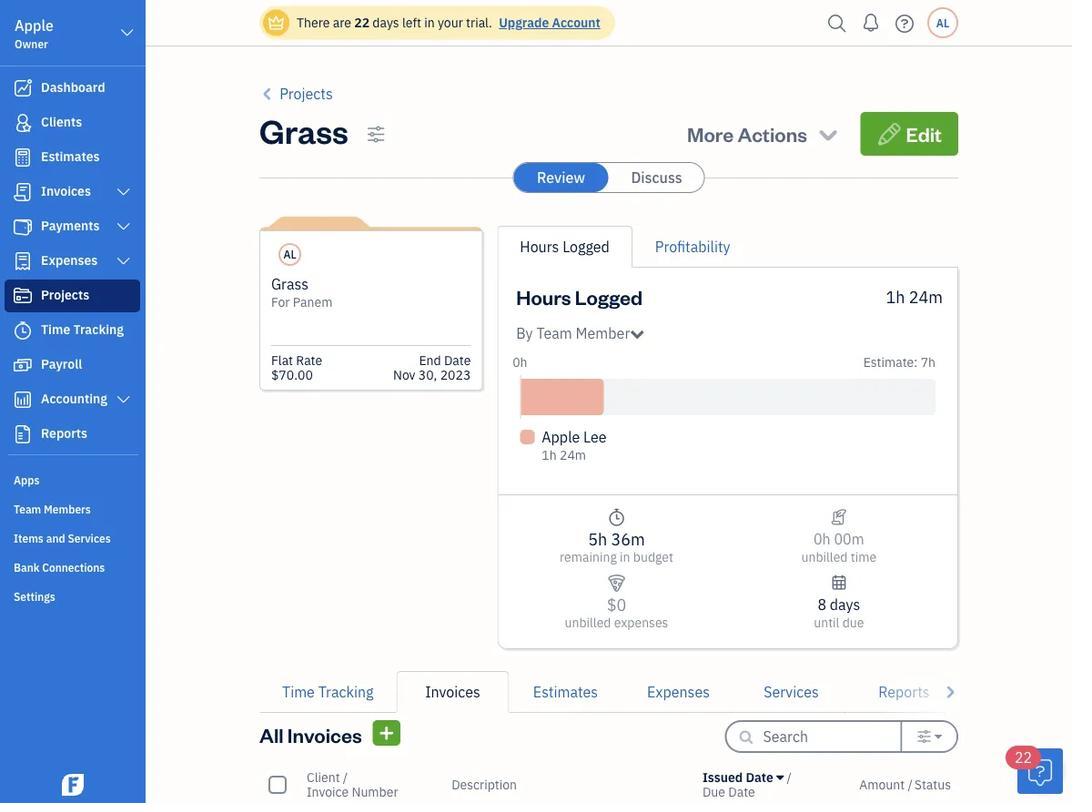 Task type: locate. For each thing, give the bounding box(es) containing it.
0 horizontal spatial days
[[373, 14, 399, 31]]

30,
[[419, 366, 437, 383]]

money image
[[12, 356, 34, 374]]

1 vertical spatial reports link
[[848, 671, 961, 713]]

timer image
[[12, 321, 34, 340]]

grass for panem
[[271, 275, 333, 310]]

1 horizontal spatial 24m
[[909, 286, 943, 307]]

logged up member at the right top of the page
[[575, 284, 643, 310]]

0 vertical spatial expenses link
[[5, 245, 140, 278]]

time tracking up all invoices
[[282, 682, 374, 702]]

reports link
[[5, 418, 140, 451], [848, 671, 961, 713]]

chevronleft image
[[260, 83, 276, 105]]

upgrade account link
[[495, 14, 601, 31]]

0 horizontal spatial 0h
[[513, 354, 528, 371]]

expenses link up projects link
[[5, 245, 140, 278]]

0 horizontal spatial services
[[68, 531, 111, 545]]

timetracking image
[[607, 506, 626, 528]]

1 horizontal spatial reports
[[879, 682, 930, 702]]

crown image
[[267, 13, 286, 32]]

expenses down "payments" link
[[41, 252, 98, 269]]

amount / status
[[860, 776, 952, 793]]

0 vertical spatial hours
[[520, 237, 559, 256]]

tracking down projects link
[[73, 321, 124, 338]]

in up 'expenses' image
[[620, 549, 631, 565]]

0 horizontal spatial in
[[424, 14, 435, 31]]

1 horizontal spatial time
[[282, 682, 315, 702]]

calendar image
[[831, 572, 848, 594]]

review
[[537, 168, 585, 187]]

expenses inside main element
[[41, 252, 98, 269]]

invoices
[[41, 183, 91, 199], [425, 682, 481, 702], [288, 722, 362, 748]]

invoice image
[[12, 183, 34, 201]]

0 vertical spatial team
[[537, 324, 573, 343]]

add invoice image
[[378, 722, 395, 744]]

date
[[444, 352, 471, 369], [746, 769, 774, 786], [729, 784, 755, 800]]

1 vertical spatial services
[[764, 682, 819, 702]]

settings
[[14, 589, 55, 604]]

0 vertical spatial 0h
[[513, 354, 528, 371]]

projects button
[[260, 83, 333, 105]]

0 vertical spatial estimates link
[[5, 141, 140, 174]]

hours logged down review "link"
[[520, 237, 610, 256]]

days
[[373, 14, 399, 31], [830, 595, 861, 614]]

Hours Logged Group By field
[[517, 322, 645, 345]]

team
[[537, 324, 573, 343], [14, 502, 41, 516]]

grass up flat
[[271, 275, 309, 294]]

0 vertical spatial time tracking
[[41, 321, 124, 338]]

0 vertical spatial invoices
[[41, 183, 91, 199]]

hours up by
[[517, 284, 571, 310]]

in inside 5h 36m remaining in budget
[[620, 549, 631, 565]]

1 vertical spatial 1h
[[542, 447, 557, 463]]

5h
[[588, 528, 608, 550]]

chevron large down image up projects link
[[115, 254, 132, 269]]

hours logged
[[520, 237, 610, 256], [517, 284, 643, 310]]

grass
[[260, 108, 349, 152], [271, 275, 309, 294]]

reports inside main element
[[41, 425, 87, 442]]

/ right 'client' at the bottom of page
[[343, 769, 348, 786]]

search image
[[823, 10, 852, 37]]

0 vertical spatial services
[[68, 531, 111, 545]]

0 horizontal spatial tracking
[[73, 321, 124, 338]]

/ inside client / invoice number
[[343, 769, 348, 786]]

1h up estimate: 7h
[[886, 286, 905, 307]]

left
[[402, 14, 421, 31]]

time tracking link
[[5, 314, 140, 347], [260, 671, 397, 713]]

account
[[552, 14, 601, 31]]

flat
[[271, 352, 293, 369]]

/
[[343, 769, 348, 786], [787, 769, 792, 786], [908, 776, 913, 793]]

0 vertical spatial apple
[[15, 16, 54, 35]]

al right go to help icon
[[937, 15, 950, 30]]

unbilled down 'expenses' image
[[565, 614, 611, 631]]

1 vertical spatial reports
[[879, 682, 930, 702]]

1 vertical spatial 24m
[[560, 447, 586, 463]]

team right by
[[537, 324, 573, 343]]

al button
[[928, 7, 959, 38]]

time tracking down projects link
[[41, 321, 124, 338]]

chevron large down image up "payments" link
[[115, 185, 132, 199]]

team down apps
[[14, 502, 41, 516]]

0 horizontal spatial 22
[[354, 14, 370, 31]]

all
[[260, 722, 284, 748]]

client image
[[12, 114, 34, 132]]

1 vertical spatial 0h
[[814, 529, 831, 549]]

rate
[[296, 352, 322, 369]]

0 horizontal spatial estimates
[[41, 148, 100, 165]]

time tracking
[[41, 321, 124, 338], [282, 682, 374, 702]]

in right left
[[424, 14, 435, 31]]

24m inside the apple lee 1h 24m
[[560, 447, 586, 463]]

1 horizontal spatial projects
[[280, 84, 333, 103]]

al inside 'dropdown button'
[[937, 15, 950, 30]]

time
[[41, 321, 70, 338], [282, 682, 315, 702]]

1 vertical spatial logged
[[575, 284, 643, 310]]

1 vertical spatial projects
[[41, 286, 89, 303]]

are
[[333, 14, 351, 31]]

0 horizontal spatial time
[[41, 321, 70, 338]]

expenses link down "expenses"
[[622, 671, 735, 713]]

1 vertical spatial expenses
[[647, 682, 710, 702]]

settings image
[[917, 729, 932, 744]]

freshbooks image
[[58, 774, 87, 796]]

projects right 'project' icon
[[41, 286, 89, 303]]

1 horizontal spatial unbilled
[[802, 549, 848, 565]]

1 horizontal spatial services
[[764, 682, 819, 702]]

1 vertical spatial grass
[[271, 275, 309, 294]]

your
[[438, 14, 463, 31]]

al up grass for panem
[[284, 247, 296, 262]]

unbilled up calendar 'icon'
[[802, 549, 848, 565]]

by
[[517, 324, 533, 343]]

date inside end date nov 30, 2023
[[444, 352, 471, 369]]

panem
[[293, 294, 333, 310]]

0 vertical spatial unbilled
[[802, 549, 848, 565]]

chevron large down image
[[119, 22, 136, 44], [115, 254, 132, 269], [115, 392, 132, 407]]

invoice number link
[[307, 784, 398, 800]]

estimates link
[[5, 141, 140, 174], [509, 671, 622, 713]]

24m
[[909, 286, 943, 307], [560, 447, 586, 463]]

0 vertical spatial 1h
[[886, 286, 905, 307]]

time tracking link up payroll link
[[5, 314, 140, 347]]

reports link down accounting link
[[5, 418, 140, 451]]

0 vertical spatial chevron large down image
[[119, 22, 136, 44]]

profitability button
[[655, 236, 731, 258]]

1 horizontal spatial 1h
[[886, 286, 905, 307]]

apple owner
[[15, 16, 54, 51]]

time up all invoices
[[282, 682, 315, 702]]

expense image
[[12, 252, 34, 270]]

0 vertical spatial reports
[[41, 425, 87, 442]]

services
[[68, 531, 111, 545], [764, 682, 819, 702]]

chevron large down image up dashboard link
[[119, 22, 136, 44]]

estimate:
[[864, 354, 918, 371]]

0 horizontal spatial expenses
[[41, 252, 98, 269]]

0 vertical spatial chevron large down image
[[115, 185, 132, 199]]

grass inside grass for panem
[[271, 275, 309, 294]]

apple
[[15, 16, 54, 35], [542, 427, 580, 447]]

1 horizontal spatial time tracking
[[282, 682, 374, 702]]

1 horizontal spatial reports link
[[848, 671, 961, 713]]

0 horizontal spatial reports
[[41, 425, 87, 442]]

reports left next image
[[879, 682, 930, 702]]

0 horizontal spatial reports link
[[5, 418, 140, 451]]

/ right caretdown image
[[787, 769, 792, 786]]

2 horizontal spatial invoices
[[425, 682, 481, 702]]

1 vertical spatial hours logged
[[517, 284, 643, 310]]

pencil image
[[877, 121, 903, 147]]

flat rate $70.00
[[271, 352, 322, 383]]

hours logged button
[[520, 236, 610, 258]]

0 horizontal spatial al
[[284, 247, 296, 262]]

0 horizontal spatial invoices link
[[5, 176, 140, 209]]

1 horizontal spatial team
[[537, 324, 573, 343]]

0 horizontal spatial invoices
[[41, 183, 91, 199]]

2 horizontal spatial /
[[908, 776, 913, 793]]

1 horizontal spatial expenses
[[647, 682, 710, 702]]

reports
[[41, 425, 87, 442], [879, 682, 930, 702]]

client / invoice number
[[307, 769, 398, 800]]

edit link
[[861, 112, 959, 156]]

all invoices
[[260, 722, 362, 748]]

there are 22 days left in your trial. upgrade account
[[297, 14, 601, 31]]

2 chevron large down image from the top
[[115, 219, 132, 234]]

apple lee 1h 24m
[[542, 427, 607, 463]]

projects link
[[5, 280, 140, 312]]

1 vertical spatial unbilled
[[565, 614, 611, 631]]

chevron large down image right accounting
[[115, 392, 132, 407]]

chevron large down image for payments
[[115, 219, 132, 234]]

0 horizontal spatial apple
[[15, 16, 54, 35]]

services up bank connections link
[[68, 531, 111, 545]]

hours logged up hours logged group by field
[[517, 284, 643, 310]]

1 vertical spatial days
[[830, 595, 861, 614]]

chevron large down image inside "payments" link
[[115, 219, 132, 234]]

member
[[576, 324, 630, 343]]

0h inside 0h 00m unbilled time
[[814, 529, 831, 549]]

1 vertical spatial 22
[[1015, 748, 1033, 767]]

0 vertical spatial al
[[937, 15, 950, 30]]

connections
[[42, 560, 105, 575]]

1h left lee
[[542, 447, 557, 463]]

services inside "link"
[[68, 531, 111, 545]]

0h down by
[[513, 354, 528, 371]]

1 horizontal spatial 22
[[1015, 748, 1033, 767]]

0 horizontal spatial unbilled
[[565, 614, 611, 631]]

1 vertical spatial estimates link
[[509, 671, 622, 713]]

0 vertical spatial estimates
[[41, 148, 100, 165]]

0 vertical spatial 22
[[354, 14, 370, 31]]

unbilled
[[802, 549, 848, 565], [565, 614, 611, 631]]

days down calendar 'icon'
[[830, 595, 861, 614]]

caretdown image
[[935, 729, 942, 744]]

0 vertical spatial in
[[424, 14, 435, 31]]

0 horizontal spatial estimates link
[[5, 141, 140, 174]]

0h left 00m
[[814, 529, 831, 549]]

invoices image
[[831, 506, 848, 528]]

time right timer icon
[[41, 321, 70, 338]]

0 vertical spatial projects
[[280, 84, 333, 103]]

0 vertical spatial invoices link
[[5, 176, 140, 209]]

upgrade
[[499, 14, 549, 31]]

1 horizontal spatial estimates link
[[509, 671, 622, 713]]

0 vertical spatial time
[[41, 321, 70, 338]]

1 vertical spatial expenses link
[[622, 671, 735, 713]]

invoices inside main element
[[41, 183, 91, 199]]

1 horizontal spatial tracking
[[318, 682, 374, 702]]

logged down review "link"
[[563, 237, 610, 256]]

discuss
[[631, 168, 683, 187]]

0 vertical spatial tracking
[[73, 321, 124, 338]]

tracking up all invoices
[[318, 682, 374, 702]]

1 chevron large down image from the top
[[115, 185, 132, 199]]

estimates
[[41, 148, 100, 165], [533, 682, 598, 702]]

apple inside the apple lee 1h 24m
[[542, 427, 580, 447]]

estimates link for "payments" link
[[5, 141, 140, 174]]

2 vertical spatial chevron large down image
[[115, 392, 132, 407]]

0 horizontal spatial 24m
[[560, 447, 586, 463]]

logged inside 'button'
[[563, 237, 610, 256]]

chevron large down image for expenses
[[115, 254, 132, 269]]

1 horizontal spatial in
[[620, 549, 631, 565]]

grass down the projects button
[[260, 108, 349, 152]]

chevron large down image for invoices
[[115, 185, 132, 199]]

1 horizontal spatial estimates
[[533, 682, 598, 702]]

1 vertical spatial time tracking
[[282, 682, 374, 702]]

reports down accounting link
[[41, 425, 87, 442]]

chevron large down image right payments
[[115, 219, 132, 234]]

apple inside main element
[[15, 16, 54, 35]]

in
[[424, 14, 435, 31], [620, 549, 631, 565]]

1 vertical spatial invoices
[[425, 682, 481, 702]]

tracking inside main element
[[73, 321, 124, 338]]

due
[[843, 614, 864, 631]]

projects right the chevronleft image
[[280, 84, 333, 103]]

report image
[[12, 425, 34, 443]]

8
[[818, 595, 827, 614]]

team inside hours logged group by field
[[537, 324, 573, 343]]

notifications image
[[857, 5, 886, 41]]

apple left lee
[[542, 427, 580, 447]]

tracking
[[73, 321, 124, 338], [318, 682, 374, 702]]

1 horizontal spatial al
[[937, 15, 950, 30]]

1h
[[886, 286, 905, 307], [542, 447, 557, 463]]

days left left
[[373, 14, 399, 31]]

team inside main element
[[14, 502, 41, 516]]

1 horizontal spatial apple
[[542, 427, 580, 447]]

2 vertical spatial invoices
[[288, 722, 362, 748]]

0 vertical spatial time tracking link
[[5, 314, 140, 347]]

expenses down "expenses"
[[647, 682, 710, 702]]

1 vertical spatial apple
[[542, 427, 580, 447]]

grass for grass for panem
[[271, 275, 309, 294]]

chevron large down image
[[115, 185, 132, 199], [115, 219, 132, 234]]

caretdown image
[[777, 770, 784, 785]]

1 vertical spatial chevron large down image
[[115, 219, 132, 234]]

0 horizontal spatial time tracking link
[[5, 314, 140, 347]]

hours inside 'button'
[[520, 237, 559, 256]]

next image
[[942, 681, 959, 703]]

0 vertical spatial reports link
[[5, 418, 140, 451]]

services up search text box
[[764, 682, 819, 702]]

time tracking link up all invoices
[[260, 671, 397, 713]]

0 vertical spatial grass
[[260, 108, 349, 152]]

chevron large down image for accounting
[[115, 392, 132, 407]]

0 horizontal spatial 1h
[[542, 447, 557, 463]]

resource center badge image
[[1018, 748, 1064, 794]]

Search text field
[[763, 722, 872, 751]]

services link
[[735, 671, 848, 713]]

remaining
[[560, 549, 617, 565]]

0 vertical spatial expenses
[[41, 252, 98, 269]]

apps link
[[5, 465, 140, 493]]

0 horizontal spatial expenses link
[[5, 245, 140, 278]]

reports link up the settings icon
[[848, 671, 961, 713]]

1 vertical spatial time
[[282, 682, 315, 702]]

0 vertical spatial logged
[[563, 237, 610, 256]]

unbilled inside $0 unbilled expenses
[[565, 614, 611, 631]]

apple up owner
[[15, 16, 54, 35]]

0 horizontal spatial projects
[[41, 286, 89, 303]]

/ left status
[[908, 776, 913, 793]]

dashboard link
[[5, 72, 140, 105]]

bank connections
[[14, 560, 105, 575]]

hours down 'review'
[[520, 237, 559, 256]]

al
[[937, 15, 950, 30], [284, 247, 296, 262]]

invoices link
[[5, 176, 140, 209], [397, 671, 509, 713]]

1 horizontal spatial invoices
[[288, 722, 362, 748]]



Task type: vqa. For each thing, say whether or not it's contained in the screenshot.
'7H'
yes



Task type: describe. For each thing, give the bounding box(es) containing it.
amount link
[[860, 776, 908, 793]]

days inside '8 days until due'
[[830, 595, 861, 614]]

team members link
[[5, 494, 140, 522]]

date for issued date
[[746, 769, 774, 786]]

7h
[[921, 354, 936, 371]]

estimates inside main element
[[41, 148, 100, 165]]

chart image
[[12, 391, 34, 409]]

0h for 0h
[[513, 354, 528, 371]]

due
[[703, 784, 726, 800]]

payments link
[[5, 210, 140, 243]]

date for due date
[[729, 784, 755, 800]]

profitability
[[655, 237, 731, 256]]

expenses
[[614, 614, 669, 631]]

/ for client
[[343, 769, 348, 786]]

amount
[[860, 776, 905, 793]]

members
[[44, 502, 91, 516]]

description
[[452, 776, 517, 793]]

0 vertical spatial hours logged
[[520, 237, 610, 256]]

number
[[352, 784, 398, 800]]

items
[[14, 531, 44, 545]]

client link
[[307, 769, 343, 786]]

go to help image
[[891, 10, 920, 37]]

edit
[[906, 121, 942, 147]]

1 vertical spatial al
[[284, 247, 296, 262]]

bank connections link
[[5, 553, 140, 580]]

review link
[[514, 163, 609, 192]]

issued
[[703, 769, 743, 786]]

1 horizontal spatial expenses link
[[622, 671, 735, 713]]

accounting
[[41, 390, 107, 407]]

accounting link
[[5, 383, 140, 416]]

estimate: 7h
[[864, 354, 936, 371]]

settings for this project image
[[367, 123, 385, 145]]

0 vertical spatial days
[[373, 14, 399, 31]]

lee
[[584, 427, 607, 447]]

2023
[[440, 366, 471, 383]]

discuss link
[[610, 163, 704, 192]]

actions
[[738, 121, 808, 147]]

there
[[297, 14, 330, 31]]

payroll
[[41, 356, 82, 372]]

bank
[[14, 560, 40, 575]]

dashboard image
[[12, 79, 34, 97]]

5h 36m remaining in budget
[[560, 528, 674, 565]]

projects inside main element
[[41, 286, 89, 303]]

1h 24m
[[886, 286, 943, 307]]

36m
[[611, 528, 645, 550]]

due date link
[[703, 784, 755, 800]]

status
[[915, 776, 952, 793]]

grass for grass
[[260, 108, 349, 152]]

time tracking link inside main element
[[5, 314, 140, 347]]

1 vertical spatial hours
[[517, 284, 571, 310]]

due date
[[703, 784, 755, 800]]

estimate image
[[12, 148, 34, 167]]

more actions
[[687, 121, 808, 147]]

1h inside the apple lee 1h 24m
[[542, 447, 557, 463]]

settings link
[[5, 582, 140, 609]]

time inside main element
[[41, 321, 70, 338]]

client
[[307, 769, 340, 786]]

estimates link for services link
[[509, 671, 622, 713]]

for
[[271, 294, 290, 310]]

dashboard
[[41, 79, 105, 96]]

1 horizontal spatial /
[[787, 769, 792, 786]]

unbilled inside 0h 00m unbilled time
[[802, 549, 848, 565]]

main element
[[0, 0, 191, 803]]

payroll link
[[5, 349, 140, 382]]

items and services link
[[5, 524, 140, 551]]

until
[[814, 614, 840, 631]]

0h for 0h 00m unbilled time
[[814, 529, 831, 549]]

22 button
[[1006, 746, 1064, 794]]

expenses image
[[607, 572, 626, 594]]

1 horizontal spatial time tracking link
[[260, 671, 397, 713]]

time tracking inside main element
[[41, 321, 124, 338]]

issued date
[[703, 769, 774, 786]]

and
[[46, 531, 65, 545]]

0 vertical spatial 24m
[[909, 286, 943, 307]]

time
[[851, 549, 877, 565]]

invoice
[[307, 784, 349, 800]]

end date nov 30, 2023
[[393, 352, 471, 383]]

projects inside button
[[280, 84, 333, 103]]

22 inside 22 dropdown button
[[1015, 748, 1033, 767]]

apple for owner
[[15, 16, 54, 35]]

payments
[[41, 217, 100, 234]]

clients link
[[5, 107, 140, 139]]

payment image
[[12, 218, 34, 236]]

/ for amount
[[908, 776, 913, 793]]

apple for lee
[[542, 427, 580, 447]]

owner
[[15, 36, 48, 51]]

00m
[[834, 529, 865, 549]]

items and services
[[14, 531, 111, 545]]

$0 unbilled expenses
[[565, 594, 669, 631]]

end
[[419, 352, 441, 369]]

nov
[[393, 366, 416, 383]]

0h 00m unbilled time
[[802, 529, 877, 565]]

issued date link
[[703, 769, 787, 786]]

trial.
[[466, 14, 492, 31]]

project image
[[12, 287, 34, 305]]

by team member
[[517, 324, 630, 343]]

chevrondown image
[[816, 121, 841, 147]]

1 vertical spatial tracking
[[318, 682, 374, 702]]

clients
[[41, 113, 82, 130]]

budget
[[634, 549, 674, 565]]

$70.00
[[271, 366, 313, 383]]

date for end date nov 30, 2023
[[444, 352, 471, 369]]

8 days until due
[[814, 595, 864, 631]]

1 vertical spatial invoices link
[[397, 671, 509, 713]]

more actions button
[[678, 112, 850, 156]]

apps
[[14, 473, 40, 487]]

$0
[[607, 594, 627, 615]]



